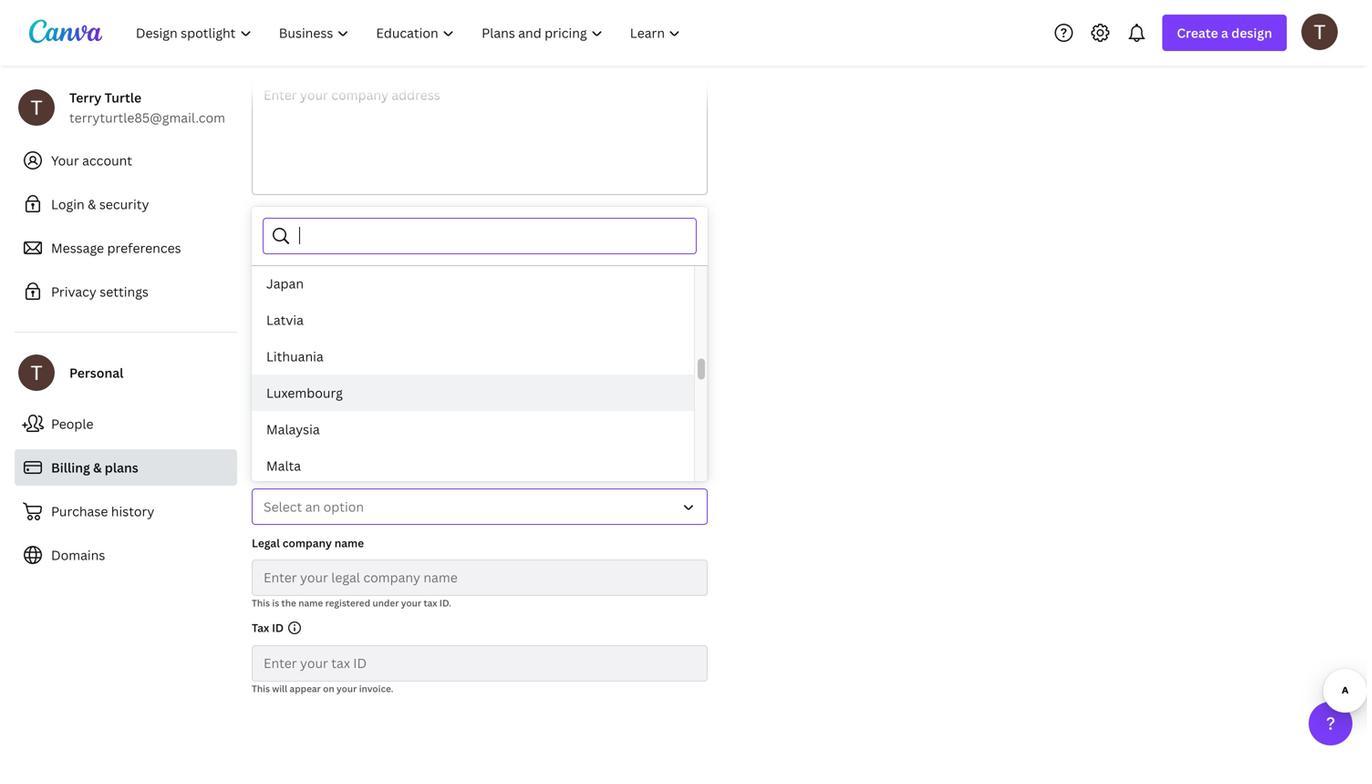 Task type: vqa. For each thing, say whether or not it's contained in the screenshot.
Team 1 icon
no



Task type: locate. For each thing, give the bounding box(es) containing it.
your inside all billing-related emails will be sent to your email address and these billing contacts
[[492, 237, 520, 254]]

your right on
[[337, 683, 357, 696]]

message preferences
[[51, 239, 181, 257]]

& for billing
[[93, 459, 102, 477]]

1 this from the top
[[252, 598, 270, 610]]

contacts
[[288, 211, 334, 226], [292, 257, 346, 274]]

this left appear
[[252, 683, 270, 696]]

0 vertical spatial id
[[282, 385, 300, 407]]

purchase history
[[51, 503, 154, 520]]

1 horizontal spatial name
[[335, 536, 364, 551]]

2 horizontal spatial your
[[492, 237, 520, 254]]

id down is
[[272, 621, 284, 636]]

1 vertical spatial are
[[381, 436, 400, 453]]

1 vertical spatial a
[[450, 416, 457, 433]]

terry turtle terryturtle85@gmail.com
[[69, 89, 225, 126]]

issuing country
[[252, 465, 334, 480]]

luxembourg button
[[252, 375, 694, 411]]

tax id
[[252, 621, 284, 636]]

the
[[281, 598, 296, 610]]

malaysia
[[266, 421, 320, 438]]

0 horizontal spatial your
[[337, 683, 357, 696]]

your left tax
[[401, 598, 422, 610]]

1 vertical spatial contacts
[[292, 257, 346, 274]]

0 vertical spatial will
[[403, 237, 424, 254]]

invoice.
[[359, 683, 394, 696]]

address
[[559, 237, 608, 254]]

& left plans
[[93, 459, 102, 477]]

id up this
[[282, 385, 300, 407]]

domains
[[51, 547, 105, 564]]

1 vertical spatial tax
[[252, 621, 269, 636]]

security
[[99, 196, 149, 213]]

name down option
[[335, 536, 364, 551]]

a inside "dropdown button"
[[1222, 24, 1229, 42]]

terryturtle85@gmail.com
[[69, 109, 225, 126]]

under
[[373, 598, 399, 610]]

2 tax from the top
[[252, 621, 269, 636]]

privacy settings link
[[15, 274, 237, 310]]

will
[[403, 237, 424, 254], [272, 683, 288, 696]]

lithuania
[[266, 348, 324, 365]]

malta option
[[252, 448, 694, 484]]

malaysia button
[[252, 411, 694, 448]]

people link
[[15, 406, 237, 442]]

id
[[282, 385, 300, 407], [272, 621, 284, 636]]

billing contacts
[[252, 211, 334, 226]]

tax inside tax id enter this information if you are a tax-exempt organization. only supported countries are shown.
[[252, 385, 278, 407]]

contacts up billing-
[[288, 211, 334, 226]]

0 horizontal spatial will
[[272, 683, 288, 696]]

top level navigation element
[[124, 15, 696, 51]]

malta button
[[252, 448, 694, 484]]

preferences
[[107, 239, 181, 257]]

on
[[323, 683, 334, 696]]

1 vertical spatial billing
[[51, 459, 90, 477]]

be
[[427, 237, 442, 254]]

2 this from the top
[[252, 683, 270, 696]]

countries
[[319, 436, 378, 453]]

Enter an email address text field
[[264, 284, 658, 318]]

all
[[252, 237, 268, 254]]

1 vertical spatial name
[[298, 598, 323, 610]]

billing & plans
[[51, 459, 138, 477]]

registered
[[325, 598, 370, 610]]

are down if
[[381, 436, 400, 453]]

1 horizontal spatial are
[[427, 416, 447, 433]]

account
[[82, 152, 132, 169]]

this for this is the name registered under your tax id.
[[252, 598, 270, 610]]

this for this will appear on your invoice.
[[252, 683, 270, 696]]

None search field
[[299, 219, 685, 254]]

this
[[288, 416, 311, 433]]

1 vertical spatial id
[[272, 621, 284, 636]]

your account
[[51, 152, 132, 169]]

1 horizontal spatial billing
[[252, 211, 285, 226]]

contacts down related
[[292, 257, 346, 274]]

japan option
[[252, 265, 694, 302]]

a
[[1222, 24, 1229, 42], [450, 416, 457, 433]]

japan
[[266, 275, 304, 292]]

0 vertical spatial your
[[492, 237, 520, 254]]

0 horizontal spatial billing
[[51, 459, 90, 477]]

to
[[476, 237, 489, 254]]

a left design
[[1222, 24, 1229, 42]]

1 horizontal spatial a
[[1222, 24, 1229, 42]]

legal
[[252, 536, 280, 551]]

turtle
[[105, 89, 142, 106]]

this left is
[[252, 598, 270, 610]]

&
[[88, 196, 96, 213], [93, 459, 102, 477]]

domains link
[[15, 537, 237, 574]]

tax down legal
[[252, 621, 269, 636]]

0 horizontal spatial a
[[450, 416, 457, 433]]

will left appear
[[272, 683, 288, 696]]

0 vertical spatial &
[[88, 196, 96, 213]]

id inside tax id enter this information if you are a tax-exempt organization. only supported countries are shown.
[[282, 385, 300, 407]]

lithuania option
[[252, 338, 694, 375]]

a left tax- on the bottom left of the page
[[450, 416, 457, 433]]

contacts inside all billing-related emails will be sent to your email address and these billing contacts
[[292, 257, 346, 274]]

& right "login"
[[88, 196, 96, 213]]

billing up all
[[252, 211, 285, 226]]

id.
[[439, 598, 451, 610]]

this
[[252, 598, 270, 610], [252, 683, 270, 696]]

1 vertical spatial your
[[401, 598, 422, 610]]

1 vertical spatial &
[[93, 459, 102, 477]]

0 vertical spatial billing
[[252, 211, 285, 226]]

issuing
[[252, 465, 289, 480]]

0 vertical spatial this
[[252, 598, 270, 610]]

1 horizontal spatial will
[[403, 237, 424, 254]]

tax for tax id
[[252, 621, 269, 636]]

will left be
[[403, 237, 424, 254]]

purchase history link
[[15, 494, 237, 530]]

billing down people
[[51, 459, 90, 477]]

0 vertical spatial a
[[1222, 24, 1229, 42]]

your account link
[[15, 142, 237, 179]]

tax
[[252, 385, 278, 407], [252, 621, 269, 636]]

1 vertical spatial this
[[252, 683, 270, 696]]

luxembourg option
[[252, 375, 694, 411]]

Enter your company address text field
[[253, 77, 707, 194]]

this is the name registered under your tax id.
[[252, 598, 451, 610]]

2 vertical spatial your
[[337, 683, 357, 696]]

name right the
[[298, 598, 323, 610]]

history
[[111, 503, 154, 520]]

and
[[611, 237, 635, 254]]

billing
[[252, 257, 289, 274]]

0 vertical spatial tax
[[252, 385, 278, 407]]

0 horizontal spatial name
[[298, 598, 323, 610]]

your right to at the top left of page
[[492, 237, 520, 254]]

id for tax id enter this information if you are a tax-exempt organization. only supported countries are shown.
[[282, 385, 300, 407]]

billing-
[[271, 237, 313, 254]]

your
[[51, 152, 79, 169]]

select an option
[[264, 499, 364, 516]]

are up shown.
[[427, 416, 447, 433]]

tax
[[424, 598, 437, 610]]

select
[[264, 499, 302, 516]]

will inside all billing-related emails will be sent to your email address and these billing contacts
[[403, 237, 424, 254]]

billing for billing & plans
[[51, 459, 90, 477]]

1 tax from the top
[[252, 385, 278, 407]]

tax up enter
[[252, 385, 278, 407]]



Task type: describe. For each thing, give the bounding box(es) containing it.
only
[[615, 416, 644, 433]]

latvia button
[[252, 302, 694, 338]]

related
[[313, 237, 357, 254]]

organization.
[[533, 416, 612, 433]]

company
[[283, 536, 332, 551]]

login & security link
[[15, 186, 237, 223]]

supported
[[252, 436, 316, 453]]

email
[[523, 237, 556, 254]]

appear
[[290, 683, 321, 696]]

emails
[[360, 237, 400, 254]]

0 vertical spatial are
[[427, 416, 447, 433]]

terry turtle image
[[1302, 13, 1338, 50]]

is
[[272, 598, 279, 610]]

personal
[[69, 364, 124, 382]]

an
[[305, 499, 320, 516]]

create
[[1177, 24, 1218, 42]]

0 vertical spatial contacts
[[288, 211, 334, 226]]

terry
[[69, 89, 102, 106]]

message preferences link
[[15, 230, 237, 266]]

Enter your legal company name text field
[[264, 561, 696, 596]]

tax for tax id enter this information if you are a tax-exempt organization. only supported countries are shown.
[[252, 385, 278, 407]]

legal company name
[[252, 536, 364, 551]]

latvia
[[266, 312, 304, 329]]

option
[[323, 499, 364, 516]]

1 horizontal spatial your
[[401, 598, 422, 610]]

1 vertical spatial will
[[272, 683, 288, 696]]

information
[[314, 416, 387, 433]]

billing & plans link
[[15, 450, 237, 486]]

login & security
[[51, 196, 149, 213]]

billing for billing contacts
[[252, 211, 285, 226]]

privacy settings
[[51, 283, 149, 301]]

this will appear on your invoice.
[[252, 683, 394, 696]]

privacy
[[51, 283, 97, 301]]

Enter your tax ID text field
[[264, 647, 696, 681]]

you
[[401, 416, 424, 433]]

japan button
[[252, 265, 694, 302]]

Select an option button
[[252, 489, 708, 525]]

plans
[[105, 459, 138, 477]]

create a design
[[1177, 24, 1273, 42]]

these
[[638, 237, 672, 254]]

enter
[[252, 416, 285, 433]]

login
[[51, 196, 85, 213]]

shown.
[[404, 436, 447, 453]]

settings
[[100, 283, 149, 301]]

message
[[51, 239, 104, 257]]

& for login
[[88, 196, 96, 213]]

purchase
[[51, 503, 108, 520]]

lithuania button
[[252, 338, 694, 375]]

malta
[[266, 457, 301, 475]]

country
[[292, 465, 334, 480]]

design
[[1232, 24, 1273, 42]]

latvia option
[[252, 302, 694, 338]]

tax id enter this information if you are a tax-exempt organization. only supported countries are shown.
[[252, 385, 644, 453]]

all billing-related emails will be sent to your email address and these billing contacts
[[252, 237, 672, 274]]

0 vertical spatial name
[[335, 536, 364, 551]]

sent
[[446, 237, 472, 254]]

id for tax id
[[272, 621, 284, 636]]

malaysia option
[[252, 411, 694, 448]]

if
[[390, 416, 398, 433]]

exempt
[[484, 416, 530, 433]]

create a design button
[[1163, 15, 1287, 51]]

luxembourg
[[266, 385, 343, 402]]

a inside tax id enter this information if you are a tax-exempt organization. only supported countries are shown.
[[450, 416, 457, 433]]

people
[[51, 416, 94, 433]]

0 horizontal spatial are
[[381, 436, 400, 453]]

tax-
[[460, 416, 484, 433]]



